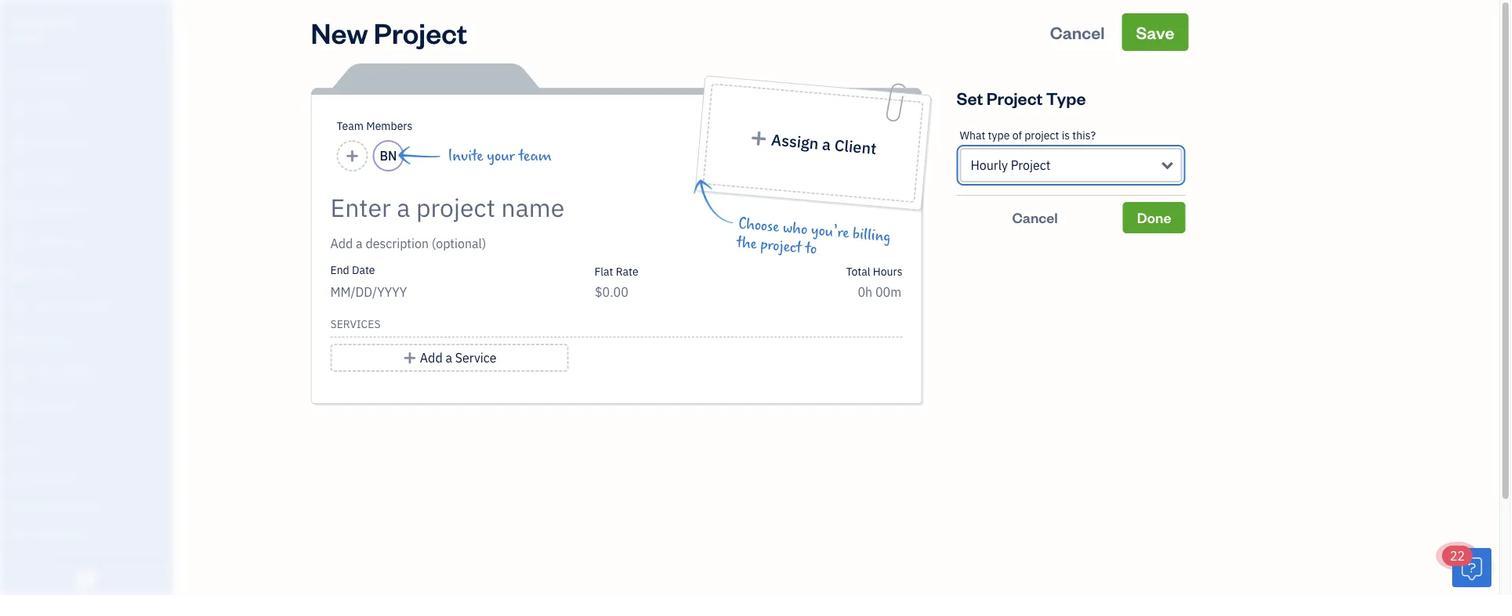 Task type: locate. For each thing, give the bounding box(es) containing it.
report image
[[10, 399, 29, 415]]

payment image
[[10, 201, 29, 217]]

members up items and services
[[38, 471, 80, 484]]

0 vertical spatial services
[[330, 317, 381, 332]]

members
[[366, 119, 413, 133], [38, 471, 80, 484]]

the
[[736, 234, 758, 253]]

0 horizontal spatial members
[[38, 471, 80, 484]]

type
[[988, 128, 1010, 143]]

0 horizontal spatial team members
[[12, 471, 80, 484]]

1 horizontal spatial team
[[337, 119, 364, 133]]

1 vertical spatial cancel button
[[957, 202, 1114, 234]]

Project Description text field
[[330, 234, 762, 253]]

0 horizontal spatial a
[[446, 350, 452, 366]]

client image
[[10, 103, 29, 118]]

members up the bn
[[366, 119, 413, 133]]

nelson
[[13, 15, 48, 29]]

project inside hourly project field
[[1011, 157, 1051, 174]]

team members inside main element
[[12, 471, 80, 484]]

items
[[12, 500, 36, 513]]

choose who you're billing the project to
[[736, 215, 892, 258]]

connections
[[36, 529, 92, 542]]

plus image
[[403, 349, 417, 368]]

team up items
[[12, 471, 37, 484]]

cancel button down hourly project
[[957, 202, 1114, 234]]

0 vertical spatial team members
[[337, 119, 413, 133]]

save
[[1136, 21, 1175, 43]]

cancel
[[1050, 21, 1105, 43], [1012, 209, 1058, 227]]

2 vertical spatial project
[[1011, 157, 1051, 174]]

project
[[374, 13, 467, 51], [987, 87, 1043, 109], [1011, 157, 1051, 174]]

1 vertical spatial project
[[760, 236, 803, 257]]

team members
[[337, 119, 413, 133], [12, 471, 80, 484]]

invite your team
[[448, 147, 552, 165]]

1 vertical spatial team
[[12, 471, 37, 484]]

date
[[352, 263, 375, 277]]

owner
[[13, 31, 44, 44]]

apps link
[[4, 435, 168, 462]]

cancel down hourly project
[[1012, 209, 1058, 227]]

0 vertical spatial a
[[822, 134, 832, 155]]

what
[[960, 128, 986, 143]]

billing
[[852, 225, 892, 246]]

team members up the bn
[[337, 119, 413, 133]]

assign a client button
[[703, 83, 924, 203]]

team up add team member icon
[[337, 119, 364, 133]]

bank
[[12, 529, 34, 542]]

22
[[1450, 548, 1465, 565]]

cancel button up type
[[1036, 13, 1119, 51]]

llc
[[51, 15, 72, 29]]

1 vertical spatial team members
[[12, 471, 80, 484]]

hourly
[[971, 157, 1008, 174]]

who
[[782, 219, 808, 239]]

0 vertical spatial members
[[366, 119, 413, 133]]

add
[[420, 350, 443, 366]]

new project
[[311, 13, 467, 51]]

services right and at the bottom left
[[57, 500, 95, 513]]

nelson llc owner
[[13, 15, 72, 44]]

project left 'to'
[[760, 236, 803, 257]]

team
[[337, 119, 364, 133], [12, 471, 37, 484]]

a right add
[[446, 350, 452, 366]]

0 horizontal spatial project
[[760, 236, 803, 257]]

cancel up type
[[1050, 21, 1105, 43]]

items and services
[[12, 500, 95, 513]]

bank connections
[[12, 529, 92, 542]]

project for new
[[374, 13, 467, 51]]

End date in  format text field
[[330, 284, 521, 301]]

services
[[330, 317, 381, 332], [57, 500, 95, 513]]

1 vertical spatial project
[[987, 87, 1043, 109]]

0 horizontal spatial team
[[12, 471, 37, 484]]

what type of project is this? element
[[957, 117, 1186, 196]]

flat
[[595, 264, 613, 279]]

rate
[[616, 264, 639, 279]]

bank connections link
[[4, 522, 168, 549]]

1 horizontal spatial services
[[330, 317, 381, 332]]

1 vertical spatial a
[[446, 350, 452, 366]]

services down end date
[[330, 317, 381, 332]]

you're
[[811, 222, 850, 242]]

done
[[1137, 209, 1172, 227]]

and
[[38, 500, 55, 513]]

to
[[805, 240, 818, 258]]

a left client
[[822, 134, 832, 155]]

Project Name text field
[[330, 192, 762, 223]]

a inside assign a client
[[822, 134, 832, 155]]

1 vertical spatial cancel
[[1012, 209, 1058, 227]]

invite
[[448, 147, 483, 165]]

0 horizontal spatial services
[[57, 500, 95, 513]]

service
[[455, 350, 497, 366]]

0 vertical spatial project
[[374, 13, 467, 51]]

team members up and at the bottom left
[[12, 471, 80, 484]]

1 vertical spatial services
[[57, 500, 95, 513]]

hourly project
[[971, 157, 1051, 174]]

cancel button
[[1036, 13, 1119, 51], [957, 202, 1114, 234]]

hours
[[873, 264, 903, 279]]

settings
[[12, 558, 48, 571]]

1 horizontal spatial project
[[1025, 128, 1059, 143]]

add team member image
[[345, 147, 360, 165]]

a
[[822, 134, 832, 155], [446, 350, 452, 366]]

1 vertical spatial members
[[38, 471, 80, 484]]

1 horizontal spatial a
[[822, 134, 832, 155]]

bn
[[380, 148, 397, 164]]

project inside choose who you're billing the project to
[[760, 236, 803, 257]]

flat rate
[[595, 264, 639, 279]]

project
[[1025, 128, 1059, 143], [760, 236, 803, 257]]

project left is
[[1025, 128, 1059, 143]]



Task type: describe. For each thing, give the bounding box(es) containing it.
invoice image
[[10, 169, 29, 184]]

choose
[[738, 215, 780, 236]]

add a service button
[[330, 344, 569, 372]]

22 button
[[1442, 546, 1492, 588]]

done button
[[1123, 202, 1186, 234]]

expense image
[[10, 234, 29, 250]]

chart image
[[10, 366, 29, 382]]

settings link
[[4, 551, 168, 579]]

0 vertical spatial team
[[337, 119, 364, 133]]

total hours
[[846, 264, 903, 279]]

assign
[[771, 129, 820, 154]]

total
[[846, 264, 871, 279]]

end
[[330, 263, 349, 277]]

new
[[311, 13, 368, 51]]

team
[[519, 147, 552, 165]]

dashboard image
[[10, 70, 29, 85]]

0 vertical spatial project
[[1025, 128, 1059, 143]]

save button
[[1122, 13, 1189, 51]]

project for hourly
[[1011, 157, 1051, 174]]

what type of project is this?
[[960, 128, 1096, 143]]

of
[[1012, 128, 1022, 143]]

estimate image
[[10, 136, 29, 151]]

project for set
[[987, 87, 1043, 109]]

client
[[834, 135, 878, 159]]

project image
[[10, 267, 29, 283]]

Hourly Budget text field
[[858, 284, 903, 301]]

members inside main element
[[38, 471, 80, 484]]

Project Type field
[[960, 148, 1182, 183]]

a for add
[[446, 350, 452, 366]]

end date
[[330, 263, 375, 277]]

set
[[957, 87, 983, 109]]

this?
[[1073, 128, 1096, 143]]

a for assign
[[822, 134, 832, 155]]

type
[[1046, 87, 1086, 109]]

assign a client
[[771, 129, 878, 159]]

plus image
[[749, 130, 769, 147]]

add a service
[[420, 350, 497, 366]]

0 vertical spatial cancel
[[1050, 21, 1105, 43]]

set project type
[[957, 87, 1086, 109]]

resource center badge image
[[1453, 549, 1492, 588]]

0 vertical spatial cancel button
[[1036, 13, 1119, 51]]

main element
[[0, 0, 223, 596]]

your
[[487, 147, 515, 165]]

timer image
[[10, 300, 29, 316]]

items and services link
[[4, 493, 168, 520]]

1 horizontal spatial team members
[[337, 119, 413, 133]]

money image
[[10, 333, 29, 349]]

Amount (USD) text field
[[595, 284, 629, 301]]

apps
[[12, 442, 35, 455]]

services inside main element
[[57, 500, 95, 513]]

is
[[1062, 128, 1070, 143]]

team members link
[[4, 464, 168, 491]]

team inside main element
[[12, 471, 37, 484]]

freshbooks image
[[74, 571, 99, 589]]

1 horizontal spatial members
[[366, 119, 413, 133]]



Task type: vqa. For each thing, say whether or not it's contained in the screenshot.
plan.
no



